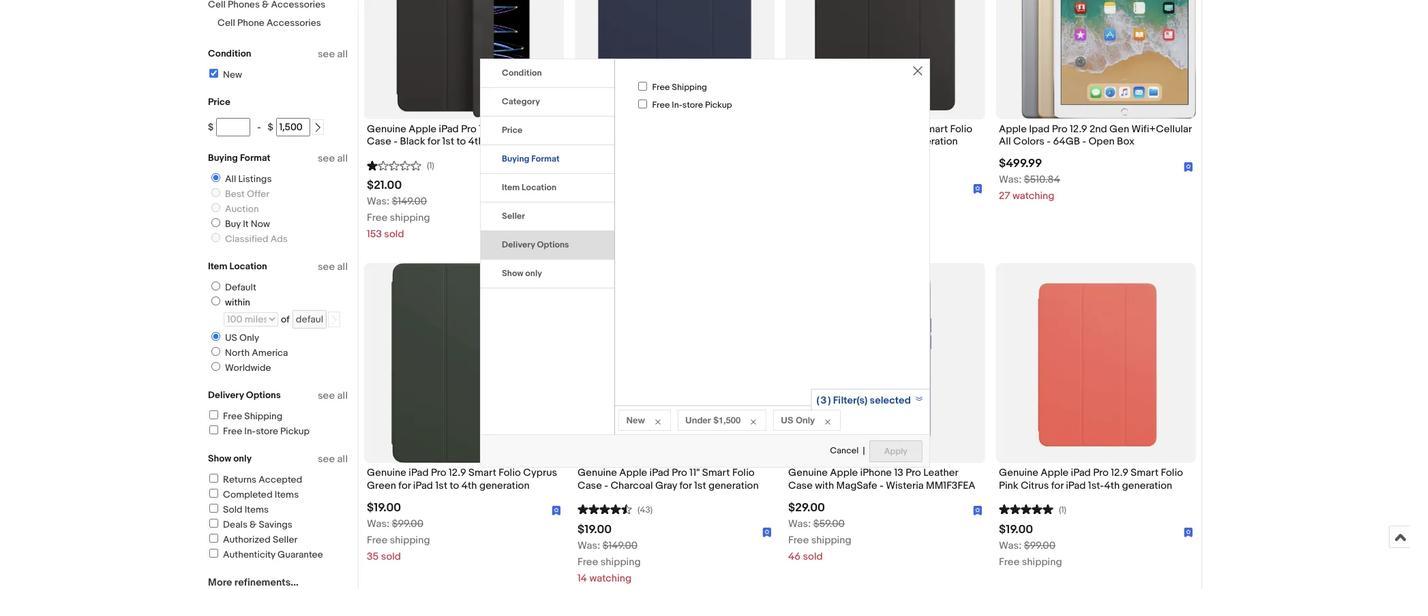 Task type: describe. For each thing, give the bounding box(es) containing it.
see for buying format
[[318, 152, 335, 165]]

completed
[[223, 489, 273, 501]]

1 vertical spatial us only
[[781, 415, 815, 426]]

see for delivery options
[[318, 389, 335, 402]]

for inside genuine apple ipad pro 11" smart folio case - black for 1st to 4th generation
[[428, 135, 440, 148]]

citrus
[[1021, 479, 1049, 492]]

box
[[1117, 135, 1135, 148]]

free shipping for free shipping checkbox to the top
[[652, 82, 707, 93]]

4th for genuine ipad pro 12.9 smart folio deep navy mh023fe/a for 1st to 4th generation
[[701, 135, 717, 148]]

genuine apple ipad pro 11" smart folio case - black for 1st to 4th generation
[[367, 123, 544, 148]]

apple for genuine apple ipad pro 11" smart folio case - black for 1st to 4th generation
[[409, 123, 437, 136]]

category
[[502, 96, 540, 107]]

all for condition
[[337, 48, 348, 61]]

(43)
[[638, 505, 653, 515]]

folio for genuine apple ipad pro 12.9 smart folio pink citrus for ipad 1st-4th generation
[[1161, 467, 1183, 480]]

new link
[[207, 69, 242, 80]]

gen
[[1110, 123, 1130, 136]]

1st-
[[1088, 479, 1104, 492]]

sold
[[223, 504, 243, 516]]

1st inside genuine ipad pro 12.9 smart folio deep navy mh023fe/a for 1st to 4th generation
[[675, 135, 687, 148]]

free shipping for the left free shipping checkbox
[[223, 411, 283, 422]]

$99.00 for was: $99.00 free shipping 35 sold
[[392, 517, 424, 530]]

go image
[[329, 315, 339, 325]]

0 vertical spatial seller
[[502, 211, 525, 222]]

free in-store pickup for free in-store pickup checkbox
[[223, 426, 310, 437]]

authorized seller link
[[207, 534, 298, 546]]

US Only radio
[[211, 332, 220, 341]]

$149.00 for $19.00
[[603, 539, 638, 552]]

navy
[[578, 135, 601, 148]]

default text field
[[292, 310, 327, 329]]

smart for genuine apple ipad pro 12.9 smart folio pink citrus for ipad 1st-4th generation
[[1131, 467, 1159, 480]]

case inside genuine apple iphone 13 pro leather case with magsafe - wisteria mm1f3fea
[[788, 479, 813, 492]]

46
[[788, 550, 801, 563]]

genuine for genuine ipad pro 12.9 smart folio cyprus green for ipad 1st to 4th generation
[[367, 467, 406, 480]]

genuine apple ipad pro 12.9 smart folio pink citrus for ipad 1st-4th generation
[[999, 467, 1183, 492]]

genuine for genuine apple ipad pro 11" smart folio case - charcoal gray for 1st generation
[[578, 467, 617, 480]]

to inside the genuine ipad pro 12.9 smart folio cyprus green for ipad 1st to 4th generation
[[450, 479, 459, 492]]

ipad inside genuine apple ipad pro 11" smart folio case - charcoal gray for 1st generation
[[650, 467, 670, 480]]

12.9 for genuine ipad pro 12.9 smart folio deep navy mh023fe/a for 1st to 4th generation
[[660, 123, 677, 136]]

accessories
[[267, 17, 321, 29]]

ipad inside genuine apple ipad pro 12.9 smart folio case - black for 1st to 4th generation
[[860, 123, 880, 136]]

pro inside genuine apple ipad pro 12.9 smart folio case - black for 1st to 4th generation
[[883, 123, 898, 136]]

authenticity
[[223, 549, 275, 561]]

see all button for buying format
[[318, 152, 348, 165]]

for inside genuine apple ipad pro 11" smart folio case - charcoal gray for 1st generation
[[680, 479, 692, 492]]

apple ipad pro 12.9 2nd gen wifi+cellular all colors - 64gb - open box
[[999, 123, 1192, 148]]

0 horizontal spatial show
[[208, 453, 231, 464]]

location inside tab list
[[522, 182, 557, 193]]

completed items link
[[207, 489, 299, 501]]

for inside genuine apple ipad pro 12.9 smart folio case - black for 1st to 4th generation
[[849, 135, 861, 148]]

1 vertical spatial price
[[502, 125, 523, 136]]

1 out of 5 stars image
[[367, 158, 421, 171]]

north
[[225, 347, 250, 359]]

mm1f3fea
[[926, 479, 976, 492]]

guarantee
[[278, 549, 323, 561]]

see all button for item location
[[318, 261, 348, 273]]

1st inside genuine apple ipad pro 12.9 smart folio case - black for 1st to 4th generation
[[864, 135, 876, 148]]

genuine for genuine apple ipad pro 11" smart folio case - black for 1st to 4th generation
[[367, 123, 406, 136]]

cancel button
[[830, 440, 860, 463]]

was: for was: $99.00 free shipping 45 sold
[[578, 195, 600, 208]]

shipping for the left free shipping checkbox
[[244, 411, 283, 422]]

gray
[[655, 479, 677, 492]]

authorized seller
[[223, 534, 298, 546]]

apple ipad pro 12.9 2nd gen wifi+cellular all colors - 64gb - open box image
[[996, 0, 1196, 118]]

pro inside genuine apple ipad pro 12.9 smart folio pink citrus for ipad 1st-4th generation
[[1093, 467, 1109, 480]]

folio for genuine apple ipad pro 11" smart folio case - charcoal gray for 1st generation
[[732, 467, 755, 480]]

open
[[1089, 135, 1115, 148]]

was: for was: $510.84 27 watching
[[999, 173, 1022, 186]]

see all for show only
[[318, 453, 348, 466]]

1 horizontal spatial item
[[502, 182, 520, 193]]

store for free in-store pickup checkbox
[[256, 426, 278, 437]]

11" for $19.00
[[690, 467, 700, 480]]

Free In-store Pickup checkbox
[[639, 99, 647, 108]]

to inside genuine apple ipad pro 11" smart folio case - black for 1st to 4th generation
[[457, 135, 466, 148]]

(1) for $21.00
[[427, 161, 434, 171]]

under $1,500
[[685, 415, 741, 426]]

13
[[894, 467, 904, 480]]

classified
[[225, 233, 268, 245]]

authenticity guarantee
[[223, 549, 323, 561]]

1st inside the genuine ipad pro 12.9 smart folio cyprus green for ipad 1st to 4th generation
[[435, 479, 448, 492]]

items for sold items
[[245, 504, 269, 516]]

see for show only
[[318, 453, 335, 466]]

free inside was: $149.00 free shipping 153 sold
[[367, 212, 388, 225]]

All Listings radio
[[211, 173, 220, 182]]

sold for $29.00
[[803, 550, 823, 563]]

pro inside genuine apple ipad pro 11" smart folio case - black for 1st to 4th generation
[[461, 123, 477, 136]]

buy it now link
[[206, 218, 273, 230]]

genuine for genuine apple ipad pro 12.9 smart folio pink citrus for ipad 1st-4th generation
[[999, 467, 1039, 480]]

apple for genuine apple ipad pro 11" smart folio case - charcoal gray for 1st generation
[[619, 467, 647, 480]]

1 horizontal spatial only
[[796, 415, 815, 426]]

64gb
[[1053, 135, 1080, 148]]

genuine ipad pro 12.9 smart folio deep navy mh023fe/a for 1st to 4th generation
[[578, 123, 770, 148]]

- inside genuine apple ipad pro 11" smart folio case - black for 1st to 4th generation
[[394, 135, 398, 148]]

2 horizontal spatial $19.00
[[999, 523, 1033, 537]]

0 horizontal spatial item location
[[208, 261, 267, 272]]

black for genuine apple ipad pro 12.9 smart folio case - black for 1st to 4th generation
[[821, 135, 847, 148]]

Default radio
[[211, 282, 220, 291]]

generation inside genuine apple ipad pro 12.9 smart folio case - black for 1st to 4th generation
[[908, 135, 958, 148]]

format inside tab list
[[531, 154, 560, 165]]

$510.84
[[1024, 173, 1061, 186]]

4th inside genuine apple ipad pro 11" smart folio case - black for 1st to 4th generation
[[468, 135, 484, 148]]

for inside genuine ipad pro 12.9 smart folio deep navy mh023fe/a for 1st to 4th generation
[[661, 135, 673, 148]]

apple for genuine apple ipad pro 12.9 smart folio pink citrus for ipad 1st-4th generation
[[1041, 467, 1069, 480]]

genuine apple ipad pro 12.9 smart folio case - black for 1st to 4th generation
[[788, 123, 973, 148]]

classified ads link
[[206, 233, 290, 245]]

0 horizontal spatial only
[[233, 453, 252, 464]]

pickup for free in-store pickup checkbox
[[280, 426, 310, 437]]

0 vertical spatial free shipping checkbox
[[639, 82, 647, 91]]

for inside genuine apple ipad pro 12.9 smart folio pink citrus for ipad 1st-4th generation
[[1051, 479, 1064, 492]]

0 horizontal spatial only
[[239, 332, 259, 344]]

ipad
[[1029, 123, 1050, 136]]

in- for free in-store pickup option
[[672, 99, 683, 110]]

0 horizontal spatial location
[[229, 261, 267, 272]]

ipad inside genuine apple ipad pro 11" smart folio case - black for 1st to 4th generation
[[439, 123, 459, 136]]

was: $149.00 free shipping 14 watching
[[578, 539, 641, 585]]

submit price range image
[[313, 123, 322, 132]]

delivery options inside tab list
[[502, 240, 569, 251]]

2nd
[[1090, 123, 1107, 136]]

- inside genuine apple ipad pro 12.9 smart folio case - black for 1st to 4th generation
[[815, 135, 819, 148]]

North America radio
[[211, 347, 220, 356]]

was: $99.00 free shipping 35 sold
[[367, 517, 430, 563]]

12.9 inside genuine apple ipad pro 12.9 smart folio pink citrus for ipad 1st-4th generation
[[1111, 467, 1129, 480]]

genuine ipad pro 12.9 smart folio deep navy mh023fe/a for 1st to 4th generation image
[[598, 0, 752, 119]]

best offer
[[225, 188, 269, 200]]

1 vertical spatial item
[[208, 261, 227, 272]]

see all button for delivery options
[[318, 389, 348, 402]]

tab list containing condition
[[481, 60, 615, 289]]

pink
[[999, 479, 1019, 492]]

shipping for free shipping checkbox to the top
[[672, 82, 707, 93]]

auction link
[[206, 203, 262, 215]]

shipping for was: $99.00 free shipping
[[1022, 556, 1062, 569]]

genuine ipad pro 12.9 smart folio deep navy mh023fe/a for 1st to 4th generation link
[[578, 123, 772, 152]]

genuine apple ipad pro 12.9 smart folio pink citrus for ipad 1st-4th generation link
[[999, 467, 1194, 496]]

selected
[[870, 394, 911, 407]]

show inside tab list
[[502, 268, 523, 279]]

america
[[252, 347, 288, 359]]

charcoal
[[611, 479, 653, 492]]

Best Offer radio
[[211, 188, 220, 197]]

0 horizontal spatial condition
[[208, 48, 251, 59]]

sold items link
[[207, 504, 269, 516]]

genuine apple ipad pro 11" smart folio case - charcoal gray for 1st generation
[[578, 467, 759, 492]]

pro inside the genuine ipad pro 12.9 smart folio cyprus green for ipad 1st to 4th generation
[[431, 467, 446, 480]]

4.5 out of 5 stars image
[[578, 502, 632, 515]]

returns
[[223, 474, 257, 486]]

genuine ipad pro 12.9 smart folio cyprus green for ipad 1st to 4th generation link
[[367, 467, 561, 496]]

of
[[281, 314, 290, 325]]

free inside was: $99.00 free shipping 45 sold
[[578, 212, 598, 225]]

genuine apple ipad pro 11" smart folio case - black for 1st to 4th generation image
[[364, 0, 564, 119]]

folio for genuine apple ipad pro 12.9 smart folio case - black for 1st to 4th generation
[[950, 123, 973, 136]]

smart for genuine apple ipad pro 11" smart folio case - charcoal gray for 1st generation
[[702, 467, 730, 480]]

pro inside genuine apple ipad pro 11" smart folio case - charcoal gray for 1st generation
[[672, 467, 687, 480]]

free in-store pickup link
[[207, 426, 310, 437]]

Maximum Value text field
[[276, 118, 310, 136]]

cancel
[[830, 446, 859, 457]]

genuine ipad pro 12.9 smart folio cyprus green for ipad 1st to 4th generation image
[[391, 264, 537, 463]]

153
[[367, 228, 382, 241]]

free inside was: $99.00 free shipping 35 sold
[[367, 534, 388, 547]]

0 horizontal spatial price
[[208, 96, 230, 108]]

returns accepted
[[223, 474, 302, 486]]

leather
[[924, 467, 958, 480]]

12.9 for genuine ipad pro 12.9 smart folio cyprus green for ipad 1st to 4th generation
[[449, 467, 466, 480]]

deals & savings link
[[207, 519, 292, 531]]

12.9 inside genuine apple ipad pro 12.9 smart folio case - black for 1st to 4th generation
[[900, 123, 918, 136]]

12.9 for apple ipad pro 12.9 2nd gen wifi+cellular all colors - 64gb - open box
[[1070, 123, 1087, 136]]

Authorized Seller checkbox
[[209, 534, 218, 543]]

0 horizontal spatial format
[[240, 152, 271, 164]]

Auction radio
[[211, 203, 220, 212]]

$499.99
[[999, 157, 1042, 171]]

store for free in-store pickup option
[[683, 99, 703, 110]]

cell phone accessories
[[218, 17, 321, 29]]

was: for was: $99.00 free shipping
[[999, 539, 1022, 552]]

(43) link
[[578, 502, 653, 515]]

see all for buying format
[[318, 152, 348, 165]]

1 vertical spatial delivery
[[208, 389, 244, 401]]

accepted
[[259, 474, 302, 486]]

0 vertical spatial new
[[223, 69, 242, 80]]

all inside apple ipad pro 12.9 2nd gen wifi+cellular all colors - 64gb - open box
[[999, 135, 1011, 148]]

shipping for was: $149.00 free shipping 14 watching
[[601, 556, 641, 569]]

black for genuine apple ipad pro 11" smart folio case - black for 1st to 4th generation
[[400, 135, 425, 148]]

worldwide link
[[206, 362, 274, 374]]

generation for genuine ipad pro 12.9 smart folio cyprus green for ipad 1st to 4th generation
[[479, 479, 530, 492]]

was: for was: $149.00 free shipping 153 sold
[[367, 195, 390, 208]]

smart for genuine apple ipad pro 11" smart folio case - black for 1st to 4th generation
[[492, 123, 519, 136]]

free inside was: $149.00 free shipping 14 watching
[[578, 556, 598, 569]]

Returns Accepted checkbox
[[209, 474, 218, 483]]

to inside genuine apple ipad pro 12.9 smart folio case - black for 1st to 4th generation
[[878, 135, 888, 148]]

was: $59.00 free shipping 46 sold
[[788, 517, 852, 563]]

genuine for genuine ipad pro 12.9 smart folio deep navy mh023fe/a for 1st to 4th generation
[[578, 123, 617, 136]]

Authenticity Guarantee checkbox
[[209, 549, 218, 558]]

with
[[815, 479, 834, 492]]

ads
[[271, 233, 288, 245]]

pro inside genuine ipad pro 12.9 smart folio deep navy mh023fe/a for 1st to 4th generation
[[642, 123, 657, 136]]

Worldwide radio
[[211, 362, 220, 371]]

classified ads
[[225, 233, 288, 245]]

Deals & Savings checkbox
[[209, 519, 218, 528]]

$149.00 for $21.00
[[392, 195, 427, 208]]

show only inside tab list
[[502, 268, 542, 279]]

apple for genuine apple ipad pro 12.9 smart folio case - black for 1st to 4th generation
[[830, 123, 858, 136]]

see all for condition
[[318, 48, 348, 61]]

all for delivery options
[[337, 389, 348, 402]]

27
[[999, 190, 1010, 203]]

was: for was: $99.00 free shipping 35 sold
[[367, 517, 390, 530]]

cyprus
[[523, 467, 557, 480]]

generation inside genuine apple ipad pro 11" smart folio case - black for 1st to 4th generation
[[486, 135, 537, 148]]

within radio
[[211, 297, 220, 306]]

Buy It Now radio
[[211, 218, 220, 227]]

savings
[[259, 519, 292, 531]]

green
[[367, 479, 396, 492]]



Task type: locate. For each thing, give the bounding box(es) containing it.
it
[[243, 218, 249, 230]]

shipping inside was: $149.00 free shipping 153 sold
[[390, 212, 430, 225]]

free shipping
[[652, 82, 707, 93], [223, 411, 283, 422]]

1 vertical spatial new
[[626, 415, 645, 426]]

free in-store pickup for free in-store pickup option
[[652, 99, 732, 110]]

genuine for genuine apple ipad pro 12.9 smart folio case - black for 1st to 4th generation
[[788, 123, 828, 136]]

case inside genuine apple ipad pro 12.9 smart folio case - black for 1st to 4th generation
[[788, 135, 813, 148]]

0 vertical spatial (1)
[[427, 161, 434, 171]]

apple inside apple ipad pro 12.9 2nd gen wifi+cellular all colors - 64gb - open box
[[999, 123, 1027, 136]]

genuine apple ipad pro 11" smart folio case - black for 1st to 4th generation link
[[367, 123, 561, 152]]

delivery options up free shipping link
[[208, 389, 281, 401]]

1 vertical spatial only
[[233, 453, 252, 464]]

1 horizontal spatial buying format
[[502, 154, 560, 165]]

[object undefined] image
[[1184, 160, 1194, 172], [973, 182, 983, 193], [552, 184, 561, 193], [973, 184, 983, 193], [973, 504, 983, 516], [973, 506, 983, 516], [762, 526, 772, 537], [762, 528, 772, 537], [1184, 528, 1194, 537]]

Minimum Value text field
[[216, 118, 250, 136]]

0 vertical spatial in-
[[672, 99, 683, 110]]

magsafe
[[837, 479, 877, 492]]

was: for was: $59.00 free shipping 46 sold
[[788, 517, 811, 530]]

deep
[[734, 123, 760, 136]]

1 horizontal spatial 5 out of 5 stars image
[[999, 502, 1054, 515]]

1 horizontal spatial only
[[525, 268, 542, 279]]

genuine ipad pro 12.9 smart folio cyprus green for ipad 1st to 4th generation
[[367, 467, 557, 492]]

close image
[[913, 66, 923, 76]]

sold for $19.00
[[381, 550, 401, 563]]

see for item location
[[318, 261, 335, 273]]

smart down the category
[[492, 123, 519, 136]]

watching down the $510.84
[[1013, 190, 1055, 203]]

free in-store pickup down free shipping link
[[223, 426, 310, 437]]

pro inside apple ipad pro 12.9 2nd gen wifi+cellular all colors - 64gb - open box
[[1052, 123, 1068, 136]]

items
[[275, 489, 299, 501], [245, 504, 269, 516]]

3 see all from the top
[[318, 261, 348, 273]]

case for genuine apple ipad pro 11" smart folio case - black for 1st to 4th generation
[[367, 135, 391, 148]]

watching right 14
[[590, 572, 632, 585]]

1 horizontal spatial us
[[781, 415, 793, 426]]

default link
[[206, 282, 259, 293]]

$19.00 for $99.00
[[367, 501, 401, 515]]

genuine apple iphone 13 pro leather case with magsafe - wisteria mm1f3fea link
[[788, 467, 983, 496]]

smart right 1st-
[[1131, 467, 1159, 480]]

shipping for was: $99.00 free shipping 45 sold
[[601, 212, 641, 225]]

0 vertical spatial store
[[683, 99, 703, 110]]

all for show only
[[337, 453, 348, 466]]

1 horizontal spatial pickup
[[705, 99, 732, 110]]

1 $ from the left
[[208, 121, 214, 133]]

0 vertical spatial free shipping
[[652, 82, 707, 93]]

case up $29.00
[[788, 479, 813, 492]]

us only link
[[206, 332, 262, 344]]

see all button
[[318, 48, 348, 61], [318, 152, 348, 165], [318, 261, 348, 273], [318, 389, 348, 402], [318, 453, 348, 466]]

0 vertical spatial delivery
[[502, 240, 535, 251]]

1 vertical spatial all
[[225, 173, 236, 185]]

4th inside the genuine ipad pro 12.9 smart folio cyprus green for ipad 1st to 4th generation
[[462, 479, 477, 492]]

was: up 27
[[999, 173, 1022, 186]]

case for genuine apple ipad pro 12.9 smart folio case - black for 1st to 4th generation
[[788, 135, 813, 148]]

was: down $29.00
[[788, 517, 811, 530]]

Apply submit
[[869, 441, 923, 463]]

pro inside genuine apple iphone 13 pro leather case with magsafe - wisteria mm1f3fea
[[906, 467, 921, 480]]

$ for maximum value text box on the left top
[[268, 121, 273, 133]]

0 vertical spatial 11"
[[479, 123, 489, 136]]

0 vertical spatial items
[[275, 489, 299, 501]]

generation inside genuine apple ipad pro 12.9 smart folio pink citrus for ipad 1st-4th generation
[[1122, 479, 1173, 492]]

1st inside genuine apple ipad pro 11" smart folio case - charcoal gray for 1st generation
[[694, 479, 706, 492]]

0 horizontal spatial $
[[208, 121, 214, 133]]

genuine inside genuine apple ipad pro 12.9 smart folio case - black for 1st to 4th generation
[[788, 123, 828, 136]]

sold right "153"
[[384, 228, 404, 241]]

genuine inside the genuine ipad pro 12.9 smart folio cyprus green for ipad 1st to 4th generation
[[367, 467, 406, 480]]

sold right 45 at the left
[[592, 228, 612, 241]]

iphone
[[860, 467, 892, 480]]

case for genuine apple ipad pro 11" smart folio case - charcoal gray for 1st generation
[[578, 479, 602, 492]]

us only
[[225, 332, 259, 344], [781, 415, 815, 426]]

to inside genuine ipad pro 12.9 smart folio deep navy mh023fe/a for 1st to 4th generation
[[690, 135, 699, 148]]

1 see all from the top
[[318, 48, 348, 61]]

shipping up free in-store pickup link
[[244, 411, 283, 422]]

buying format inside tab list
[[502, 154, 560, 165]]

0 horizontal spatial items
[[245, 504, 269, 516]]

$ left the 'minimum value' "text box"
[[208, 121, 214, 133]]

0 horizontal spatial item
[[208, 261, 227, 272]]

1st inside genuine apple ipad pro 11" smart folio case - black for 1st to 4th generation
[[442, 135, 454, 148]]

Classified Ads radio
[[211, 233, 220, 242]]

case up 4.5 out of 5 stars image
[[578, 479, 602, 492]]

1 horizontal spatial delivery options
[[502, 240, 569, 251]]

wisteria
[[886, 479, 924, 492]]

shipping inside was: $99.00 free shipping 35 sold
[[390, 534, 430, 547]]

4 see from the top
[[318, 389, 335, 402]]

now
[[251, 218, 270, 230]]

smart inside genuine ipad pro 12.9 smart folio deep navy mh023fe/a for 1st to 4th generation
[[679, 123, 707, 136]]

genuine apple ipad pro 12.9 smart folio case - black for 1st to 4th generation link
[[788, 123, 983, 152]]

1 vertical spatial $99.00
[[392, 517, 424, 530]]

smart inside genuine apple ipad pro 11" smart folio case - black for 1st to 4th generation
[[492, 123, 519, 136]]

was: inside was: $149.00 free shipping 14 watching
[[578, 539, 600, 552]]

show
[[502, 268, 523, 279], [208, 453, 231, 464]]

1 vertical spatial watching
[[590, 572, 632, 585]]

authenticity guarantee link
[[207, 549, 323, 561]]

(1) link for $21.00
[[367, 158, 434, 171]]

in- down free shipping link
[[244, 426, 256, 437]]

1 horizontal spatial shipping
[[672, 82, 707, 93]]

generation for genuine apple ipad pro 12.9 smart folio pink citrus for ipad 1st-4th generation
[[1122, 479, 1173, 492]]

completed items
[[223, 489, 299, 501]]

for inside the genuine ipad pro 12.9 smart folio cyprus green for ipad 1st to 4th generation
[[399, 479, 411, 492]]

0 horizontal spatial buying format
[[208, 152, 271, 164]]

shipping for was: $99.00 free shipping 35 sold
[[390, 534, 430, 547]]

apple inside genuine apple ipad pro 12.9 smart folio case - black for 1st to 4th generation
[[830, 123, 858, 136]]

free inside was: $59.00 free shipping 46 sold
[[788, 534, 809, 547]]

3 all from the top
[[337, 261, 348, 273]]

was: up 14
[[578, 539, 600, 552]]

genuine inside genuine apple ipad pro 11" smart folio case - charcoal gray for 1st generation
[[578, 467, 617, 480]]

Sold Items checkbox
[[209, 504, 218, 513]]

0 horizontal spatial delivery options
[[208, 389, 281, 401]]

1 horizontal spatial in-
[[672, 99, 683, 110]]

(1) link up "$21.00"
[[367, 158, 434, 171]]

4th for genuine apple ipad pro 12.9 smart folio pink citrus for ipad 1st-4th generation
[[1104, 479, 1120, 492]]

5 out of 5 stars image down citrus
[[999, 502, 1054, 515]]

4th for genuine ipad pro 12.9 smart folio cyprus green for ipad 1st to 4th generation
[[462, 479, 477, 492]]

$19.00 down 4.5 out of 5 stars image
[[578, 523, 612, 537]]

smart inside genuine apple ipad pro 12.9 smart folio case - black for 1st to 4th generation
[[920, 123, 948, 136]]

$99.00
[[603, 195, 634, 208], [392, 517, 424, 530], [1024, 539, 1056, 552]]

phone
[[237, 17, 265, 29]]

35
[[367, 550, 379, 563]]

-
[[257, 121, 261, 133], [394, 135, 398, 148], [815, 135, 819, 148], [1047, 135, 1051, 148], [1083, 135, 1087, 148], [604, 479, 608, 492], [880, 479, 884, 492]]

options
[[537, 240, 569, 251], [246, 389, 281, 401]]

free shipping checkbox up free in-store pickup checkbox
[[209, 411, 218, 419]]

delivery inside tab list
[[502, 240, 535, 251]]

4 all from the top
[[337, 389, 348, 402]]

(1) link for $19.00
[[999, 502, 1067, 515]]

1 see from the top
[[318, 48, 335, 61]]

$99.00 down green
[[392, 517, 424, 530]]

12.9
[[660, 123, 677, 136], [900, 123, 918, 136], [1070, 123, 1087, 136], [449, 467, 466, 480], [1111, 467, 1129, 480]]

New checkbox
[[209, 69, 218, 78]]

was: inside was: $149.00 free shipping 153 sold
[[367, 195, 390, 208]]

options inside tab list
[[537, 240, 569, 251]]

$99.00 down citrus
[[1024, 539, 1056, 552]]

1 vertical spatial location
[[229, 261, 267, 272]]

1 horizontal spatial free in-store pickup
[[652, 99, 732, 110]]

5 out of 5 stars image down navy
[[578, 158, 632, 171]]

&
[[250, 519, 257, 531]]

sold right 46
[[803, 550, 823, 563]]

free inside was: $99.00 free shipping
[[999, 556, 1020, 569]]

$99.00 inside was: $99.00 free shipping 45 sold
[[603, 195, 634, 208]]

11" for $21.00
[[479, 123, 489, 136]]

buying
[[208, 152, 238, 164], [502, 154, 530, 165]]

shipping up genuine ipad pro 12.9 smart folio deep navy mh023fe/a for 1st to 4th generation
[[672, 82, 707, 93]]

in- for free in-store pickup checkbox
[[244, 426, 256, 437]]

condition inside tab list
[[502, 68, 542, 79]]

black inside genuine apple ipad pro 11" smart folio case - black for 1st to 4th generation
[[400, 135, 425, 148]]

new left under
[[626, 415, 645, 426]]

smart down the close icon
[[920, 123, 948, 136]]

folio inside genuine apple ipad pro 12.9 smart folio case - black for 1st to 4th generation
[[950, 123, 973, 136]]

free shipping up genuine ipad pro 12.9 smart folio deep navy mh023fe/a for 1st to 4th generation
[[652, 82, 707, 93]]

store down free shipping link
[[256, 426, 278, 437]]

genuine inside genuine apple iphone 13 pro leather case with magsafe - wisteria mm1f3fea
[[788, 467, 828, 480]]

apple
[[409, 123, 437, 136], [830, 123, 858, 136], [999, 123, 1027, 136], [619, 467, 647, 480], [830, 467, 858, 480], [1041, 467, 1069, 480]]

cell
[[218, 17, 235, 29]]

item
[[502, 182, 520, 193], [208, 261, 227, 272]]

4th inside genuine apple ipad pro 12.9 smart folio case - black for 1st to 4th generation
[[890, 135, 905, 148]]

0 vertical spatial price
[[208, 96, 230, 108]]

1 horizontal spatial free shipping checkbox
[[639, 82, 647, 91]]

us
[[225, 332, 237, 344], [781, 415, 793, 426]]

2 black from the left
[[821, 135, 847, 148]]

see for condition
[[318, 48, 335, 61]]

north america
[[225, 347, 288, 359]]

generation inside genuine apple ipad pro 11" smart folio case - charcoal gray for 1st generation
[[709, 479, 759, 492]]

options left 45 at the left
[[537, 240, 569, 251]]

was: $99.00 free shipping 45 sold
[[578, 195, 641, 241]]

0 horizontal spatial $149.00
[[392, 195, 427, 208]]

genuine inside genuine ipad pro 12.9 smart folio deep navy mh023fe/a for 1st to 4th generation
[[578, 123, 617, 136]]

(1) link down citrus
[[999, 502, 1067, 515]]

tab list
[[481, 60, 615, 289]]

$ left maximum value text box on the left top
[[268, 121, 273, 133]]

all left colors
[[999, 135, 1011, 148]]

free in-store pickup up genuine ipad pro 12.9 smart folio deep navy mh023fe/a for 1st to 4th generation
[[652, 99, 732, 110]]

1 horizontal spatial options
[[537, 240, 569, 251]]

shipping
[[390, 212, 430, 225], [601, 212, 641, 225], [390, 534, 430, 547], [811, 534, 852, 547], [601, 556, 641, 569], [1022, 556, 1062, 569]]

new
[[223, 69, 242, 80], [626, 415, 645, 426]]

$149.00 down "$21.00"
[[392, 195, 427, 208]]

pickup up genuine ipad pro 12.9 smart folio deep navy mh023fe/a for 1st to 4th generation
[[705, 99, 732, 110]]

case inside genuine apple ipad pro 11" smart folio case - charcoal gray for 1st generation
[[578, 479, 602, 492]]

0 vertical spatial $99.00
[[603, 195, 634, 208]]

pickup for free in-store pickup option
[[705, 99, 732, 110]]

see all button for show only
[[318, 453, 348, 466]]

1 horizontal spatial (1)
[[1059, 505, 1067, 515]]

1 horizontal spatial $19.00
[[578, 523, 612, 537]]

1st
[[442, 135, 454, 148], [675, 135, 687, 148], [864, 135, 876, 148], [435, 479, 448, 492], [694, 479, 706, 492]]

genuine apple iphone 13 pro leather case with magsafe - wisteria mm1f3fea image
[[786, 264, 985, 463]]

only
[[239, 332, 259, 344], [796, 415, 815, 426]]

1 vertical spatial show only
[[208, 453, 252, 464]]

5 see all from the top
[[318, 453, 348, 466]]

0 vertical spatial show
[[502, 268, 523, 279]]

folio inside genuine ipad pro 12.9 smart folio deep navy mh023fe/a for 1st to 4th generation
[[709, 123, 732, 136]]

$99.00 for was: $99.00 free shipping
[[1024, 539, 1056, 552]]

0 horizontal spatial free in-store pickup
[[223, 426, 310, 437]]

price down "new" link on the top of page
[[208, 96, 230, 108]]

shipping for was: $59.00 free shipping 46 sold
[[811, 534, 852, 547]]

folio
[[522, 123, 544, 136], [709, 123, 732, 136], [950, 123, 973, 136], [499, 467, 521, 480], [732, 467, 755, 480], [1161, 467, 1183, 480]]

us right us only option
[[225, 332, 237, 344]]

genuine apple iphone 13 pro leather case with magsafe - wisteria mm1f3fea
[[788, 467, 976, 492]]

was: $510.84 27 watching
[[999, 173, 1061, 203]]

folio inside genuine apple ipad pro 12.9 smart folio pink citrus for ipad 1st-4th generation
[[1161, 467, 1183, 480]]

14
[[578, 572, 587, 585]]

1 all from the top
[[337, 48, 348, 61]]

store
[[683, 99, 703, 110], [256, 426, 278, 437]]

apple for genuine apple iphone 13 pro leather case with magsafe - wisteria mm1f3fea
[[830, 467, 858, 480]]

2 see from the top
[[318, 152, 335, 165]]

0 vertical spatial $149.00
[[392, 195, 427, 208]]

item location inside tab list
[[502, 182, 557, 193]]

4 see all button from the top
[[318, 389, 348, 402]]

all for item location
[[337, 261, 348, 273]]

$ for the 'minimum value' "text box"
[[208, 121, 214, 133]]

- inside genuine apple iphone 13 pro leather case with magsafe - wisteria mm1f3fea
[[880, 479, 884, 492]]

watching
[[1013, 190, 1055, 203], [590, 572, 632, 585]]

see all for item location
[[318, 261, 348, 273]]

0 horizontal spatial pickup
[[280, 426, 310, 437]]

was: for was: $149.00 free shipping 14 watching
[[578, 539, 600, 552]]

folio for genuine apple ipad pro 11" smart folio case - black for 1st to 4th generation
[[522, 123, 544, 136]]

0 vertical spatial us
[[225, 332, 237, 344]]

2 all from the top
[[337, 152, 348, 165]]

0 horizontal spatial buying
[[208, 152, 238, 164]]

(
[[817, 394, 819, 407]]

2 $ from the left
[[268, 121, 273, 133]]

$59.00
[[813, 517, 845, 530]]

0 horizontal spatial new
[[223, 69, 242, 80]]

was: up 45 at the left
[[578, 195, 600, 208]]

was: inside was: $99.00 free shipping 45 sold
[[578, 195, 600, 208]]

returns accepted link
[[207, 474, 302, 486]]

folio inside the genuine ipad pro 12.9 smart folio cyprus green for ipad 1st to 4th generation
[[499, 467, 521, 480]]

format down the category
[[531, 154, 560, 165]]

1 horizontal spatial $
[[268, 121, 273, 133]]

delivery up free shipping link
[[208, 389, 244, 401]]

to
[[457, 135, 466, 148], [690, 135, 699, 148], [878, 135, 888, 148], [450, 479, 459, 492]]

was: up 35
[[367, 517, 390, 530]]

0 vertical spatial delivery options
[[502, 240, 569, 251]]

11" inside genuine apple ipad pro 11" smart folio case - charcoal gray for 1st generation
[[690, 467, 700, 480]]

[object undefined] image
[[1184, 162, 1194, 172], [552, 182, 561, 193], [552, 504, 561, 516], [552, 506, 561, 516], [1184, 526, 1194, 537]]

items down accepted
[[275, 489, 299, 501]]

1 horizontal spatial $149.00
[[603, 539, 638, 552]]

0 horizontal spatial (1)
[[427, 161, 434, 171]]

smart inside genuine apple ipad pro 11" smart folio case - charcoal gray for 1st generation
[[702, 467, 730, 480]]

1 see all button from the top
[[318, 48, 348, 61]]

sold inside was: $99.00 free shipping 45 sold
[[592, 228, 612, 241]]

us right $1,500
[[781, 415, 793, 426]]

free shipping up free in-store pickup link
[[223, 411, 283, 422]]

5 out of 5 stars image for was:
[[578, 158, 632, 171]]

0 vertical spatial 5 out of 5 stars image
[[578, 158, 632, 171]]

5 out of 5 stars image
[[578, 158, 632, 171], [999, 502, 1054, 515]]

buying down genuine apple ipad pro 11" smart folio case - black for 1st to 4th generation link
[[502, 154, 530, 165]]

ipad inside genuine ipad pro 12.9 smart folio deep navy mh023fe/a for 1st to 4th generation
[[619, 123, 639, 136]]

smart for genuine apple ipad pro 12.9 smart folio case - black for 1st to 4th generation
[[920, 123, 948, 136]]

colors
[[1014, 135, 1045, 148]]

0 vertical spatial us only
[[225, 332, 259, 344]]

shipping inside was: $59.00 free shipping 46 sold
[[811, 534, 852, 547]]

case inside genuine apple ipad pro 11" smart folio case - black for 1st to 4th generation
[[367, 135, 391, 148]]

4 see all from the top
[[318, 389, 348, 402]]

0 horizontal spatial store
[[256, 426, 278, 437]]

5 all from the top
[[337, 453, 348, 466]]

1 vertical spatial free shipping
[[223, 411, 283, 422]]

under
[[685, 415, 711, 426]]

0 vertical spatial only
[[239, 332, 259, 344]]

1 vertical spatial shipping
[[244, 411, 283, 422]]

1 vertical spatial condition
[[502, 68, 542, 79]]

$99.00 for was: $99.00 free shipping 45 sold
[[603, 195, 634, 208]]

default
[[225, 282, 256, 293]]

smart left deep
[[679, 123, 707, 136]]

smart right gray
[[702, 467, 730, 480]]

sold inside was: $99.00 free shipping 35 sold
[[381, 550, 401, 563]]

items for completed items
[[275, 489, 299, 501]]

$149.00 inside was: $149.00 free shipping 153 sold
[[392, 195, 427, 208]]

condition up "new" link on the top of page
[[208, 48, 251, 59]]

authorized
[[223, 534, 271, 546]]

0 horizontal spatial $99.00
[[392, 517, 424, 530]]

Free In-store Pickup checkbox
[[209, 426, 218, 434]]

$149.00 down (43) link
[[603, 539, 638, 552]]

sold for $21.00
[[384, 228, 404, 241]]

$99.00 inside was: $99.00 free shipping 35 sold
[[392, 517, 424, 530]]

ipad
[[439, 123, 459, 136], [619, 123, 639, 136], [860, 123, 880, 136], [409, 467, 429, 480], [650, 467, 670, 480], [1071, 467, 1091, 480], [413, 479, 433, 492], [1066, 479, 1086, 492]]

see all
[[318, 48, 348, 61], [318, 152, 348, 165], [318, 261, 348, 273], [318, 389, 348, 402], [318, 453, 348, 466]]

apple inside genuine apple iphone 13 pro leather case with magsafe - wisteria mm1f3fea
[[830, 467, 858, 480]]

buying up all listings option
[[208, 152, 238, 164]]

0 vertical spatial item location
[[502, 182, 557, 193]]

pro
[[461, 123, 477, 136], [642, 123, 657, 136], [883, 123, 898, 136], [1052, 123, 1068, 136], [431, 467, 446, 480], [672, 467, 687, 480], [906, 467, 921, 480], [1093, 467, 1109, 480]]

0 vertical spatial pickup
[[705, 99, 732, 110]]

genuine apple ipad pro 12.9 smart folio case - black for 1st to 4th generation image
[[786, 0, 985, 119]]

worldwide
[[225, 362, 271, 374]]

1 horizontal spatial show
[[502, 268, 523, 279]]

case right deep
[[788, 135, 813, 148]]

1 vertical spatial (1)
[[1059, 505, 1067, 515]]

sold inside was: $149.00 free shipping 153 sold
[[384, 228, 404, 241]]

folio inside genuine apple ipad pro 11" smart folio case - black for 1st to 4th generation
[[522, 123, 544, 136]]

black inside genuine apple ipad pro 12.9 smart folio case - black for 1st to 4th generation
[[821, 135, 847, 148]]

$149.00
[[392, 195, 427, 208], [603, 539, 638, 552]]

see
[[318, 48, 335, 61], [318, 152, 335, 165], [318, 261, 335, 273], [318, 389, 335, 402], [318, 453, 335, 466]]

generation inside the genuine ipad pro 12.9 smart folio cyprus green for ipad 1st to 4th generation
[[479, 479, 530, 492]]

0 horizontal spatial seller
[[273, 534, 298, 546]]

5 out of 5 stars image for $19.00
[[999, 502, 1054, 515]]

5 see all button from the top
[[318, 453, 348, 466]]

(1) right "1 out of 5 stars" image
[[427, 161, 434, 171]]

genuine for genuine apple iphone 13 pro leather case with magsafe - wisteria mm1f3fea
[[788, 467, 828, 480]]

buying format up 'all listings' link
[[208, 152, 271, 164]]

in- up genuine ipad pro 12.9 smart folio deep navy mh023fe/a for 1st to 4th generation
[[672, 99, 683, 110]]

0 vertical spatial only
[[525, 268, 542, 279]]

was: inside was: $59.00 free shipping 46 sold
[[788, 517, 811, 530]]

1 horizontal spatial (1) link
[[999, 502, 1067, 515]]

$19.00 for $149.00
[[578, 523, 612, 537]]

all for buying format
[[337, 152, 348, 165]]

4th inside genuine ipad pro 12.9 smart folio deep navy mh023fe/a for 1st to 4th generation
[[701, 135, 717, 148]]

buying format down the category
[[502, 154, 560, 165]]

auction
[[225, 203, 259, 215]]

all listings
[[225, 173, 272, 185]]

shipping for was: $149.00 free shipping 153 sold
[[390, 212, 430, 225]]

1 horizontal spatial condition
[[502, 68, 542, 79]]

3 see all button from the top
[[318, 261, 348, 273]]

1 horizontal spatial us only
[[781, 415, 815, 426]]

new right new checkbox
[[223, 69, 242, 80]]

$99.00 down the mh023fe/a
[[603, 195, 634, 208]]

apple inside genuine apple ipad pro 11" smart folio case - black for 1st to 4th generation
[[409, 123, 437, 136]]

1 vertical spatial delivery options
[[208, 389, 281, 401]]

all right all listings option
[[225, 173, 236, 185]]

$19.00 up was: $99.00 free shipping
[[999, 523, 1033, 537]]

0 vertical spatial condition
[[208, 48, 251, 59]]

watching inside was: $149.00 free shipping 14 watching
[[590, 572, 632, 585]]

0 horizontal spatial us only
[[225, 332, 259, 344]]

condition up the category
[[502, 68, 542, 79]]

3 see from the top
[[318, 261, 335, 273]]

items up deals & savings
[[245, 504, 269, 516]]

was: $149.00 free shipping 153 sold
[[367, 195, 430, 241]]

$1,500
[[714, 415, 741, 426]]

filter(s)
[[833, 394, 868, 407]]

was: inside was: $99.00 free shipping 35 sold
[[367, 517, 390, 530]]

format up listings
[[240, 152, 271, 164]]

0 horizontal spatial delivery
[[208, 389, 244, 401]]

in-
[[672, 99, 683, 110], [244, 426, 256, 437]]

shipping inside was: $99.00 free shipping 45 sold
[[601, 212, 641, 225]]

delivery options left 45 at the left
[[502, 240, 569, 251]]

show only
[[502, 268, 542, 279], [208, 453, 252, 464]]

0 horizontal spatial options
[[246, 389, 281, 401]]

apple inside genuine apple ipad pro 11" smart folio case - charcoal gray for 1st generation
[[619, 467, 647, 480]]

deals
[[223, 519, 248, 531]]

options up free shipping link
[[246, 389, 281, 401]]

apple inside genuine apple ipad pro 12.9 smart folio pink citrus for ipad 1st-4th generation
[[1041, 467, 1069, 480]]

see all for delivery options
[[318, 389, 348, 402]]

cell phone accessories link
[[218, 17, 321, 29]]

0 horizontal spatial 11"
[[479, 123, 489, 136]]

buy
[[225, 218, 241, 230]]

1 black from the left
[[400, 135, 425, 148]]

0 horizontal spatial us
[[225, 332, 237, 344]]

watching inside was: $510.84 27 watching
[[1013, 190, 1055, 203]]

1 vertical spatial items
[[245, 504, 269, 516]]

0 horizontal spatial show only
[[208, 453, 252, 464]]

1 vertical spatial in-
[[244, 426, 256, 437]]

was: down the pink
[[999, 539, 1022, 552]]

pickup up accepted
[[280, 426, 310, 437]]

was: down "$21.00"
[[367, 195, 390, 208]]

price down the category
[[502, 125, 523, 136]]

sold right 35
[[381, 550, 401, 563]]

best offer link
[[206, 188, 272, 200]]

0 vertical spatial all
[[999, 135, 1011, 148]]

0 horizontal spatial all
[[225, 173, 236, 185]]

0 vertical spatial options
[[537, 240, 569, 251]]

1 horizontal spatial 11"
[[690, 467, 700, 480]]

see all button for condition
[[318, 48, 348, 61]]

case up "1 out of 5 stars" image
[[367, 135, 391, 148]]

12.9 inside genuine ipad pro 12.9 smart folio deep navy mh023fe/a for 1st to 4th generation
[[660, 123, 677, 136]]

genuine inside genuine apple ipad pro 12.9 smart folio pink citrus for ipad 1st-4th generation
[[999, 467, 1039, 480]]

genuine apple ipad pro 12.9 smart folio pink citrus for ipad 1st-4th generation image
[[996, 264, 1196, 463]]

generation for genuine ipad pro 12.9 smart folio deep navy mh023fe/a for 1st to 4th generation
[[719, 135, 770, 148]]

5 see from the top
[[318, 453, 335, 466]]

only
[[525, 268, 542, 279], [233, 453, 252, 464]]

1 vertical spatial free shipping checkbox
[[209, 411, 218, 419]]

1 horizontal spatial new
[[626, 415, 645, 426]]

(1) for $19.00
[[1059, 505, 1067, 515]]

generation for genuine apple ipad pro 11" smart folio case - charcoal gray for 1st generation
[[709, 479, 759, 492]]

delivery left 45 at the left
[[502, 240, 535, 251]]

$19.00 down green
[[367, 501, 401, 515]]

2 see all from the top
[[318, 152, 348, 165]]

free shipping checkbox up free in-store pickup option
[[639, 82, 647, 91]]

$21.00
[[367, 179, 402, 193]]

only inside tab list
[[525, 268, 542, 279]]

smart left cyprus
[[469, 467, 496, 480]]

(1) down genuine apple ipad pro 12.9 smart folio pink citrus for ipad 1st-4th generation
[[1059, 505, 1067, 515]]

- inside genuine apple ipad pro 11" smart folio case - charcoal gray for 1st generation
[[604, 479, 608, 492]]

deals & savings
[[223, 519, 292, 531]]

store up genuine ipad pro 12.9 smart folio deep navy mh023fe/a for 1st to 4th generation
[[683, 99, 703, 110]]

1 horizontal spatial price
[[502, 125, 523, 136]]

0 horizontal spatial free shipping checkbox
[[209, 411, 218, 419]]

1 horizontal spatial show only
[[502, 268, 542, 279]]

Free Shipping checkbox
[[639, 82, 647, 91], [209, 411, 218, 419]]

0 vertical spatial shipping
[[672, 82, 707, 93]]

$19.00
[[367, 501, 401, 515], [578, 523, 612, 537], [999, 523, 1033, 537]]

$29.00
[[788, 501, 825, 515]]

0 horizontal spatial 5 out of 5 stars image
[[578, 158, 632, 171]]

1 horizontal spatial buying
[[502, 154, 530, 165]]

Completed Items checkbox
[[209, 489, 218, 498]]

wifi+cellular
[[1132, 123, 1192, 136]]

0 vertical spatial watching
[[1013, 190, 1055, 203]]

0 horizontal spatial shipping
[[244, 411, 283, 422]]

genuine apple ipad pro 11" smart folio case - charcoal gray for 1st generation image
[[602, 264, 748, 463]]

smart inside the genuine ipad pro 12.9 smart folio cyprus green for ipad 1st to 4th generation
[[469, 467, 496, 480]]

2 see all button from the top
[[318, 152, 348, 165]]

best
[[225, 188, 245, 200]]

1 horizontal spatial all
[[999, 135, 1011, 148]]

listings
[[238, 173, 272, 185]]



Task type: vqa. For each thing, say whether or not it's contained in the screenshot.
Cell
yes



